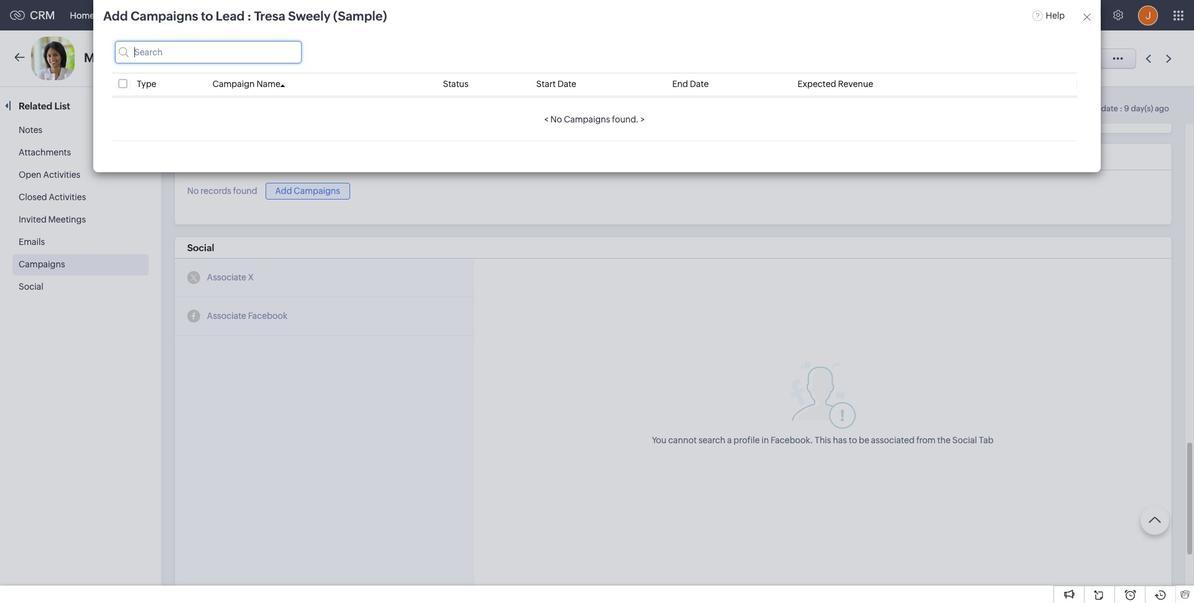 Task type: vqa. For each thing, say whether or not it's contained in the screenshot.
Create Menu element
no



Task type: describe. For each thing, give the bounding box(es) containing it.
1 vertical spatial :
[[1120, 104, 1123, 113]]

status link
[[443, 79, 469, 89]]

crm link
[[10, 9, 55, 22]]

add for add campaigns
[[275, 186, 292, 196]]

campaigns link
[[19, 259, 65, 269]]

leads link
[[105, 0, 148, 30]]

associate x
[[207, 273, 254, 283]]

tab
[[979, 435, 994, 445]]

< no campaigns found. >
[[544, 114, 645, 124]]

expected
[[798, 79, 836, 89]]

expected revenue
[[798, 79, 873, 89]]

campaign name
[[212, 79, 280, 89]]

found
[[233, 186, 257, 196]]

in
[[762, 435, 769, 445]]

status
[[443, 79, 469, 89]]

>
[[641, 114, 645, 124]]

records
[[201, 186, 231, 196]]

home link
[[60, 0, 105, 30]]

end
[[672, 79, 688, 89]]

campaign name link
[[212, 79, 285, 89]]

.
[[810, 435, 813, 445]]

-
[[244, 53, 247, 64]]

attachments link
[[19, 147, 71, 157]]

last update : 9 day(s) ago
[[1074, 104, 1169, 113]]

meetings link
[[348, 0, 405, 30]]

0 horizontal spatial facebook
[[248, 311, 288, 321]]

add campaigns to lead  :  tresa sweely (sample)
[[103, 9, 387, 23]]

revenue
[[838, 79, 873, 89]]

cannot
[[668, 435, 697, 445]]

deals link
[[264, 0, 306, 30]]

update
[[1091, 104, 1118, 113]]

invited meetings
[[19, 215, 86, 225]]

associated
[[871, 435, 915, 445]]

be
[[859, 435, 869, 445]]

associate for x
[[207, 273, 246, 283]]

deals
[[274, 10, 296, 20]]

ms.
[[84, 50, 105, 65]]

type link
[[137, 79, 156, 89]]

last
[[1074, 104, 1089, 113]]

add for add campaigns to lead  :  tresa sweely (sample)
[[103, 9, 128, 23]]

this
[[815, 435, 831, 445]]

related list
[[19, 101, 72, 111]]

0 horizontal spatial tresa
[[108, 50, 139, 65]]

day(s)
[[1131, 104, 1153, 113]]

notes link
[[19, 125, 42, 135]]

add campaigns
[[275, 186, 340, 196]]

type
[[137, 79, 156, 89]]

1 horizontal spatial (sample)
[[333, 9, 387, 23]]

1 vertical spatial facebook
[[771, 435, 810, 445]]

closed activities
[[19, 192, 86, 202]]

campaign
[[212, 79, 255, 89]]

morlong
[[248, 53, 285, 64]]

invited
[[19, 215, 47, 225]]

closed activities link
[[19, 192, 86, 202]]

profile
[[734, 435, 760, 445]]

invited meetings link
[[19, 215, 86, 225]]

you
[[652, 435, 667, 445]]

0 vertical spatial :
[[247, 9, 252, 23]]



Task type: locate. For each thing, give the bounding box(es) containing it.
2 horizontal spatial social
[[953, 435, 977, 445]]

start
[[536, 79, 556, 89]]

1 horizontal spatial no
[[551, 114, 562, 124]]

0 vertical spatial (sample)
[[333, 9, 387, 23]]

to left the lead
[[201, 9, 213, 23]]

add right found at the top left of the page
[[275, 186, 292, 196]]

social
[[187, 242, 214, 253], [19, 282, 43, 292], [953, 435, 977, 445]]

facebook
[[248, 311, 288, 321], [771, 435, 810, 445]]

0 vertical spatial add
[[103, 9, 128, 23]]

ms. tresa sweely (sample) - morlong associates
[[84, 50, 334, 65]]

1 vertical spatial activities
[[49, 192, 86, 202]]

:
[[247, 9, 252, 23], [1120, 104, 1123, 113]]

1 vertical spatial tresa
[[108, 50, 139, 65]]

calendar image
[[1062, 10, 1073, 20]]

date for end date
[[690, 79, 709, 89]]

0 vertical spatial tresa
[[254, 9, 285, 23]]

0 vertical spatial associate
[[207, 273, 246, 283]]

<
[[544, 114, 549, 124]]

open
[[19, 170, 41, 180]]

activities up closed activities
[[43, 170, 80, 180]]

date right end
[[690, 79, 709, 89]]

no left records at the left top
[[187, 186, 199, 196]]

1 vertical spatial sweely
[[142, 50, 184, 65]]

contacts link
[[148, 0, 205, 30]]

a
[[727, 435, 732, 445]]

help link
[[1032, 10, 1065, 20]]

1 date from the left
[[558, 79, 576, 89]]

notes
[[19, 125, 42, 135]]

1 horizontal spatial date
[[690, 79, 709, 89]]

add
[[103, 9, 128, 23], [275, 186, 292, 196]]

tresa right ms. at the left top of page
[[108, 50, 139, 65]]

1 vertical spatial associate
[[207, 311, 246, 321]]

0 horizontal spatial no
[[187, 186, 199, 196]]

activities for closed activities
[[49, 192, 86, 202]]

1 associate from the top
[[207, 273, 246, 283]]

associate left x
[[207, 273, 246, 283]]

1 horizontal spatial tresa
[[254, 9, 285, 23]]

0 horizontal spatial date
[[558, 79, 576, 89]]

next record image
[[1166, 54, 1174, 63]]

crm
[[30, 9, 55, 22]]

social right the
[[953, 435, 977, 445]]

emails
[[19, 237, 45, 247]]

date
[[558, 79, 576, 89], [690, 79, 709, 89]]

activities up invited meetings link
[[49, 192, 86, 202]]

(sample)
[[333, 9, 387, 23], [187, 50, 241, 65]]

0 vertical spatial activities
[[43, 170, 80, 180]]

1 horizontal spatial :
[[1120, 104, 1123, 113]]

expected revenue link
[[798, 79, 873, 89]]

end date link
[[672, 79, 709, 89]]

start date
[[536, 79, 576, 89]]

no right the <
[[551, 114, 562, 124]]

associates
[[287, 53, 334, 64]]

to
[[201, 9, 213, 23], [849, 435, 857, 445]]

2 date from the left
[[690, 79, 709, 89]]

1 horizontal spatial sweely
[[288, 9, 331, 23]]

accounts link
[[205, 0, 264, 30]]

from
[[916, 435, 936, 445]]

0 horizontal spatial add
[[103, 9, 128, 23]]

0 vertical spatial facebook
[[248, 311, 288, 321]]

1 horizontal spatial social
[[187, 242, 214, 253]]

meetings right tasks "link"
[[358, 10, 395, 20]]

9
[[1124, 104, 1129, 113]]

1 vertical spatial to
[[849, 435, 857, 445]]

associate facebook
[[207, 311, 288, 321]]

facebook down x
[[248, 311, 288, 321]]

the
[[938, 435, 951, 445]]

has
[[833, 435, 847, 445]]

1 horizontal spatial facebook
[[771, 435, 810, 445]]

attachments
[[19, 147, 71, 157]]

end date
[[672, 79, 709, 89]]

associate
[[207, 273, 246, 283], [207, 311, 246, 321]]

add right home
[[103, 9, 128, 23]]

sweely up associates
[[288, 9, 331, 23]]

associate for facebook
[[207, 311, 246, 321]]

1 vertical spatial meetings
[[48, 215, 86, 225]]

lead
[[216, 9, 245, 23]]

social link
[[19, 282, 43, 292]]

name
[[257, 79, 280, 89]]

list
[[54, 101, 70, 111]]

accounts
[[215, 10, 254, 20]]

activities for open activities
[[43, 170, 80, 180]]

no records found
[[187, 186, 257, 196]]

emails link
[[19, 237, 45, 247]]

1 vertical spatial no
[[187, 186, 199, 196]]

open activities
[[19, 170, 80, 180]]

1 vertical spatial add
[[275, 186, 292, 196]]

to left "be"
[[849, 435, 857, 445]]

Search text field
[[115, 41, 302, 63]]

0 horizontal spatial social
[[19, 282, 43, 292]]

no
[[551, 114, 562, 124], [187, 186, 199, 196]]

sweely up type on the left
[[142, 50, 184, 65]]

0 horizontal spatial meetings
[[48, 215, 86, 225]]

2 associate from the top
[[207, 311, 246, 321]]

leads
[[115, 10, 138, 20]]

0 horizontal spatial sweely
[[142, 50, 184, 65]]

: right the lead
[[247, 9, 252, 23]]

0 vertical spatial meetings
[[358, 10, 395, 20]]

open activities link
[[19, 170, 80, 180]]

related
[[19, 101, 52, 111]]

0 vertical spatial sweely
[[288, 9, 331, 23]]

social up associate x
[[187, 242, 214, 253]]

add campaigns link
[[265, 183, 350, 200]]

date right the start
[[558, 79, 576, 89]]

found.
[[612, 114, 639, 124]]

0 horizontal spatial (sample)
[[187, 50, 241, 65]]

1 vertical spatial (sample)
[[187, 50, 241, 65]]

activities
[[43, 170, 80, 180], [49, 192, 86, 202]]

: left "9"
[[1120, 104, 1123, 113]]

ago
[[1155, 104, 1169, 113]]

social down campaigns link
[[19, 282, 43, 292]]

previous record image
[[1146, 54, 1151, 63]]

home
[[70, 10, 95, 20]]

1 horizontal spatial add
[[275, 186, 292, 196]]

help
[[1046, 10, 1065, 20]]

tasks link
[[306, 0, 348, 30]]

0 vertical spatial no
[[551, 114, 562, 124]]

closed
[[19, 192, 47, 202]]

contacts
[[158, 10, 195, 20]]

x
[[248, 273, 254, 283]]

0 horizontal spatial :
[[247, 9, 252, 23]]

facebook right in
[[771, 435, 810, 445]]

meetings down closed activities
[[48, 215, 86, 225]]

associate down associate x
[[207, 311, 246, 321]]

you cannot search a profile in facebook . this has to be associated from the social tab
[[652, 435, 994, 445]]

1 horizontal spatial meetings
[[358, 10, 395, 20]]

1 vertical spatial social
[[19, 282, 43, 292]]

2 vertical spatial social
[[953, 435, 977, 445]]

tasks
[[316, 10, 338, 20]]

1 horizontal spatial to
[[849, 435, 857, 445]]

search
[[699, 435, 726, 445]]

date for start date
[[558, 79, 576, 89]]

0 horizontal spatial to
[[201, 9, 213, 23]]

0 vertical spatial social
[[187, 242, 214, 253]]

start date link
[[536, 79, 576, 89]]

campaigns
[[131, 9, 198, 23], [564, 114, 610, 124], [294, 186, 340, 196], [19, 259, 65, 269]]

meetings
[[358, 10, 395, 20], [48, 215, 86, 225]]

0 vertical spatial to
[[201, 9, 213, 23]]

tresa right accounts
[[254, 9, 285, 23]]



